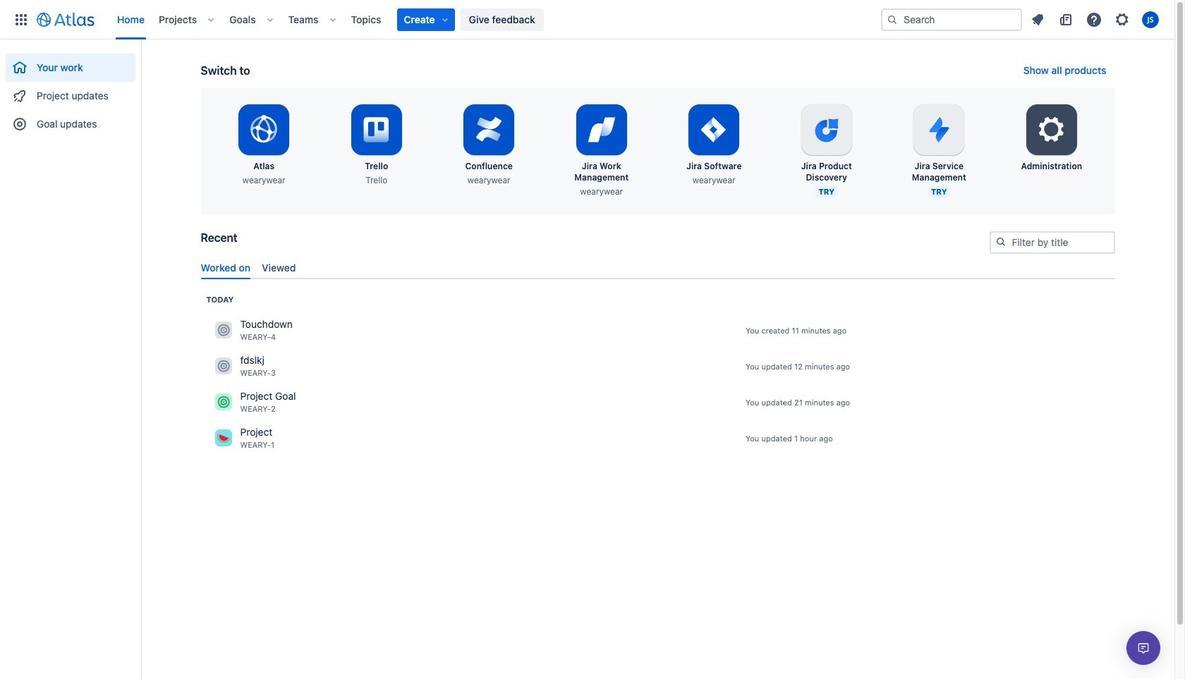Task type: locate. For each thing, give the bounding box(es) containing it.
0 vertical spatial townsquare image
[[215, 358, 232, 375]]

1 vertical spatial townsquare image
[[215, 430, 232, 447]]

tab list
[[195, 256, 1121, 279]]

townsquare image
[[215, 358, 232, 375], [215, 430, 232, 447]]

settings image
[[1114, 11, 1131, 28]]

group
[[6, 40, 135, 142]]

banner
[[0, 0, 1174, 40]]

1 vertical spatial townsquare image
[[215, 394, 232, 411]]

townsquare image
[[215, 322, 232, 339], [215, 394, 232, 411]]

heading
[[206, 294, 234, 305]]

notifications image
[[1029, 11, 1046, 28]]

1 townsquare image from the top
[[215, 358, 232, 375]]

0 vertical spatial townsquare image
[[215, 322, 232, 339]]

open intercom messenger image
[[1135, 640, 1152, 657]]



Task type: describe. For each thing, give the bounding box(es) containing it.
Search field
[[881, 8, 1022, 31]]

search image
[[887, 14, 898, 25]]

switch to... image
[[13, 11, 30, 28]]

search image
[[995, 236, 1006, 248]]

Filter by title field
[[991, 233, 1113, 253]]

account image
[[1142, 11, 1159, 28]]

settings image
[[1035, 113, 1068, 147]]

help image
[[1086, 11, 1103, 28]]

2 townsquare image from the top
[[215, 430, 232, 447]]

2 townsquare image from the top
[[215, 394, 232, 411]]

1 townsquare image from the top
[[215, 322, 232, 339]]

top element
[[8, 0, 881, 39]]



Task type: vqa. For each thing, say whether or not it's contained in the screenshot.
Filter by title field
yes



